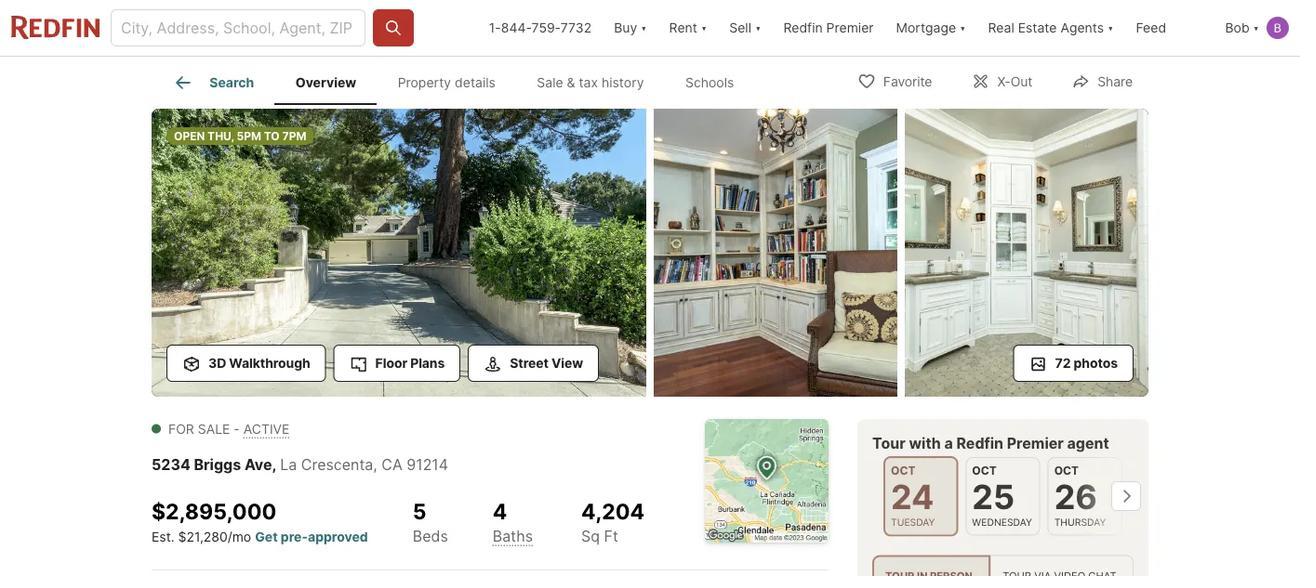 Task type: describe. For each thing, give the bounding box(es) containing it.
buy ▾ button
[[603, 0, 658, 56]]

open thu, 5pm to 7pm link
[[152, 109, 647, 401]]

tuesday
[[891, 517, 935, 528]]

1 vertical spatial redfin
[[957, 434, 1004, 453]]

5234
[[152, 456, 191, 474]]

sell ▾
[[730, 20, 761, 36]]

for sale - active
[[168, 421, 290, 437]]

schools tab
[[665, 60, 755, 105]]

tour with a redfin premier agent
[[873, 434, 1110, 453]]

agent
[[1068, 434, 1110, 453]]

5 ▾ from the left
[[1108, 20, 1114, 36]]

City, Address, School, Agent, ZIP search field
[[111, 9, 366, 47]]

real estate agents ▾ button
[[977, 0, 1125, 56]]

$2,895,000
[[152, 499, 277, 525]]

x-out
[[998, 74, 1033, 90]]

photos
[[1074, 355, 1118, 371]]

759-
[[532, 20, 561, 36]]

favorite
[[884, 74, 933, 90]]

$21,280
[[178, 529, 228, 545]]

street
[[510, 355, 549, 371]]

thu,
[[208, 129, 234, 143]]

search
[[210, 75, 254, 90]]

2 , from the left
[[373, 456, 377, 474]]

mortgage
[[896, 20, 956, 36]]

open
[[174, 129, 205, 143]]

feed
[[1136, 20, 1167, 36]]

redfin premier
[[784, 20, 874, 36]]

to
[[264, 129, 280, 143]]

844-
[[501, 20, 532, 36]]

oct 25 wednesday
[[972, 465, 1033, 528]]

7pm
[[282, 129, 306, 143]]

&
[[567, 75, 575, 90]]

map entry image
[[705, 420, 829, 543]]

a
[[945, 434, 953, 453]]

4 baths
[[493, 499, 533, 545]]

3d
[[208, 355, 226, 371]]

1 , from the left
[[272, 456, 277, 474]]

briggs
[[194, 456, 241, 474]]

get
[[255, 529, 278, 545]]

details
[[455, 75, 496, 90]]

72 photos
[[1055, 355, 1118, 371]]

▾ for buy ▾
[[641, 20, 647, 36]]

plans
[[410, 355, 445, 371]]

72 photos button
[[1014, 345, 1134, 382]]

tour
[[873, 434, 906, 453]]

feed button
[[1125, 0, 1214, 56]]

redfin inside button
[[784, 20, 823, 36]]

3d walkthrough
[[208, 355, 310, 371]]

sell ▾ button
[[718, 0, 773, 56]]

4,204 sq ft
[[581, 499, 645, 546]]

▾ for bob ▾
[[1254, 20, 1260, 36]]

sale & tax history
[[537, 75, 644, 90]]

5pm
[[237, 129, 261, 143]]

1 5234 briggs ave, la crescenta, ca 91214 image from the left
[[152, 109, 647, 397]]

buy ▾
[[614, 20, 647, 36]]

mortgage ▾ button
[[885, 0, 977, 56]]

91214
[[407, 456, 448, 474]]

ft
[[604, 527, 618, 546]]

x-
[[998, 74, 1011, 90]]

$2,895,000 est. $21,280 /mo get pre-approved
[[152, 499, 368, 545]]

1-
[[489, 20, 501, 36]]

est.
[[152, 529, 175, 545]]

72
[[1055, 355, 1071, 371]]

with
[[909, 434, 941, 453]]

floor
[[375, 355, 408, 371]]

bob
[[1226, 20, 1250, 36]]

property
[[398, 75, 451, 90]]

rent ▾
[[669, 20, 707, 36]]

/mo
[[228, 529, 251, 545]]

5234 briggs ave , la crescenta , ca 91214
[[152, 456, 448, 474]]

mortgage ▾ button
[[896, 0, 966, 56]]

▾ for sell ▾
[[755, 20, 761, 36]]

rent ▾ button
[[658, 0, 718, 56]]

tax
[[579, 75, 598, 90]]

▾ for rent ▾
[[701, 20, 707, 36]]



Task type: locate. For each thing, give the bounding box(es) containing it.
▾ right mortgage
[[960, 20, 966, 36]]

sell ▾ button
[[730, 0, 761, 56]]

ave
[[245, 456, 272, 474]]

baths link
[[493, 527, 533, 545]]

x-out button
[[956, 62, 1049, 100]]

5 beds
[[413, 499, 448, 545]]

6 ▾ from the left
[[1254, 20, 1260, 36]]

25
[[972, 477, 1015, 518]]

street view button
[[468, 345, 599, 382]]

, left la on the bottom left of page
[[272, 456, 277, 474]]

oct inside oct 25 wednesday
[[972, 465, 997, 478]]

history
[[602, 75, 644, 90]]

overview tab
[[275, 60, 377, 105]]

▾ for mortgage ▾
[[960, 20, 966, 36]]

search link
[[172, 72, 254, 94]]

redfin right a in the right bottom of the page
[[957, 434, 1004, 453]]

open thu, 5pm to 7pm
[[174, 129, 306, 143]]

None button
[[884, 457, 959, 537], [966, 458, 1041, 536], [1048, 458, 1123, 536], [884, 457, 959, 537], [966, 458, 1041, 536], [1048, 458, 1123, 536]]

0 horizontal spatial oct
[[891, 465, 916, 478]]

1 horizontal spatial ,
[[373, 456, 377, 474]]

premier up favorite button
[[827, 20, 874, 36]]

out
[[1011, 74, 1033, 90]]

overview
[[296, 75, 356, 90]]

0 vertical spatial redfin
[[784, 20, 823, 36]]

buy
[[614, 20, 637, 36]]

real estate agents ▾
[[988, 20, 1114, 36]]

1 ▾ from the left
[[641, 20, 647, 36]]

▾ right the bob
[[1254, 20, 1260, 36]]

premier left agent
[[1007, 434, 1064, 453]]

1 horizontal spatial oct
[[972, 465, 997, 478]]

1 horizontal spatial redfin
[[957, 434, 1004, 453]]

sale
[[198, 421, 230, 437]]

premier
[[827, 20, 874, 36], [1007, 434, 1064, 453]]

▾ right agents
[[1108, 20, 1114, 36]]

1 horizontal spatial premier
[[1007, 434, 1064, 453]]

redfin premier button
[[773, 0, 885, 56]]

7732
[[561, 20, 592, 36]]

oct down tour
[[891, 465, 916, 478]]

tab list containing search
[[152, 57, 770, 105]]

oct for 24
[[891, 465, 916, 478]]

oct for 26
[[1055, 465, 1079, 478]]

sell
[[730, 20, 752, 36]]

redfin
[[784, 20, 823, 36], [957, 434, 1004, 453]]

baths
[[493, 527, 533, 545]]

premier inside button
[[827, 20, 874, 36]]

-
[[234, 421, 240, 437]]

property details tab
[[377, 60, 516, 105]]

thursday
[[1055, 517, 1106, 528]]

floor plans button
[[334, 345, 461, 382]]

list box
[[873, 556, 1134, 577]]

approved
[[308, 529, 368, 545]]

street view
[[510, 355, 583, 371]]

sale
[[537, 75, 563, 90]]

26
[[1055, 477, 1098, 518]]

for
[[168, 421, 194, 437]]

buy ▾ button
[[614, 0, 647, 56]]

▾
[[641, 20, 647, 36], [701, 20, 707, 36], [755, 20, 761, 36], [960, 20, 966, 36], [1108, 20, 1114, 36], [1254, 20, 1260, 36]]

favorite button
[[842, 62, 948, 100]]

tab list
[[152, 57, 770, 105]]

active
[[243, 421, 290, 437]]

schools
[[686, 75, 734, 90]]

submit search image
[[384, 19, 403, 37]]

estate
[[1018, 20, 1057, 36]]

crescenta
[[301, 456, 373, 474]]

0 vertical spatial premier
[[827, 20, 874, 36]]

0 horizontal spatial premier
[[827, 20, 874, 36]]

24
[[891, 477, 935, 518]]

user photo image
[[1267, 17, 1289, 39]]

walkthrough
[[229, 355, 310, 371]]

3 ▾ from the left
[[755, 20, 761, 36]]

agents
[[1061, 20, 1104, 36]]

1-844-759-7732 link
[[489, 20, 592, 36]]

4 ▾ from the left
[[960, 20, 966, 36]]

3 oct from the left
[[1055, 465, 1079, 478]]

▾ right sell
[[755, 20, 761, 36]]

rent
[[669, 20, 698, 36]]

0 horizontal spatial 5234 briggs ave, la crescenta, ca 91214 image
[[152, 109, 647, 397]]

floor plans
[[375, 355, 445, 371]]

oct inside oct 26 thursday
[[1055, 465, 1079, 478]]

0 horizontal spatial redfin
[[784, 20, 823, 36]]

view
[[552, 355, 583, 371]]

▾ right rent
[[701, 20, 707, 36]]

oct down the tour with a redfin premier agent
[[972, 465, 997, 478]]

5234 briggs ave, la crescenta, ca 91214 image
[[152, 109, 647, 397], [654, 109, 898, 397], [905, 109, 1149, 397]]

real
[[988, 20, 1015, 36]]

oct 26 thursday
[[1055, 465, 1106, 528]]

4,204
[[581, 499, 645, 525]]

oct for 25
[[972, 465, 997, 478]]

redfin right sell ▾
[[784, 20, 823, 36]]

bob ▾
[[1226, 20, 1260, 36]]

5
[[413, 499, 427, 525]]

mortgage ▾
[[896, 20, 966, 36]]

sq
[[581, 527, 600, 546]]

beds
[[413, 527, 448, 545]]

pre-
[[281, 529, 308, 545]]

oct down agent
[[1055, 465, 1079, 478]]

▾ right buy
[[641, 20, 647, 36]]

share
[[1098, 74, 1133, 90]]

2 ▾ from the left
[[701, 20, 707, 36]]

next image
[[1112, 482, 1142, 512]]

3 5234 briggs ave, la crescenta, ca 91214 image from the left
[[905, 109, 1149, 397]]

4
[[493, 499, 507, 525]]

, left ca
[[373, 456, 377, 474]]

oct inside oct 24 tuesday
[[891, 465, 916, 478]]

oct
[[891, 465, 916, 478], [972, 465, 997, 478], [1055, 465, 1079, 478]]

ca
[[382, 456, 403, 474]]

sale & tax history tab
[[516, 60, 665, 105]]

2 horizontal spatial 5234 briggs ave, la crescenta, ca 91214 image
[[905, 109, 1149, 397]]

1 oct from the left
[[891, 465, 916, 478]]

0 horizontal spatial ,
[[272, 456, 277, 474]]

1 horizontal spatial 5234 briggs ave, la crescenta, ca 91214 image
[[654, 109, 898, 397]]

2 horizontal spatial oct
[[1055, 465, 1079, 478]]

rent ▾ button
[[669, 0, 707, 56]]

active link
[[243, 421, 290, 437]]

2 5234 briggs ave, la crescenta, ca 91214 image from the left
[[654, 109, 898, 397]]

1 vertical spatial premier
[[1007, 434, 1064, 453]]

1-844-759-7732
[[489, 20, 592, 36]]

2 oct from the left
[[972, 465, 997, 478]]



Task type: vqa. For each thing, say whether or not it's contained in the screenshot.
City button
no



